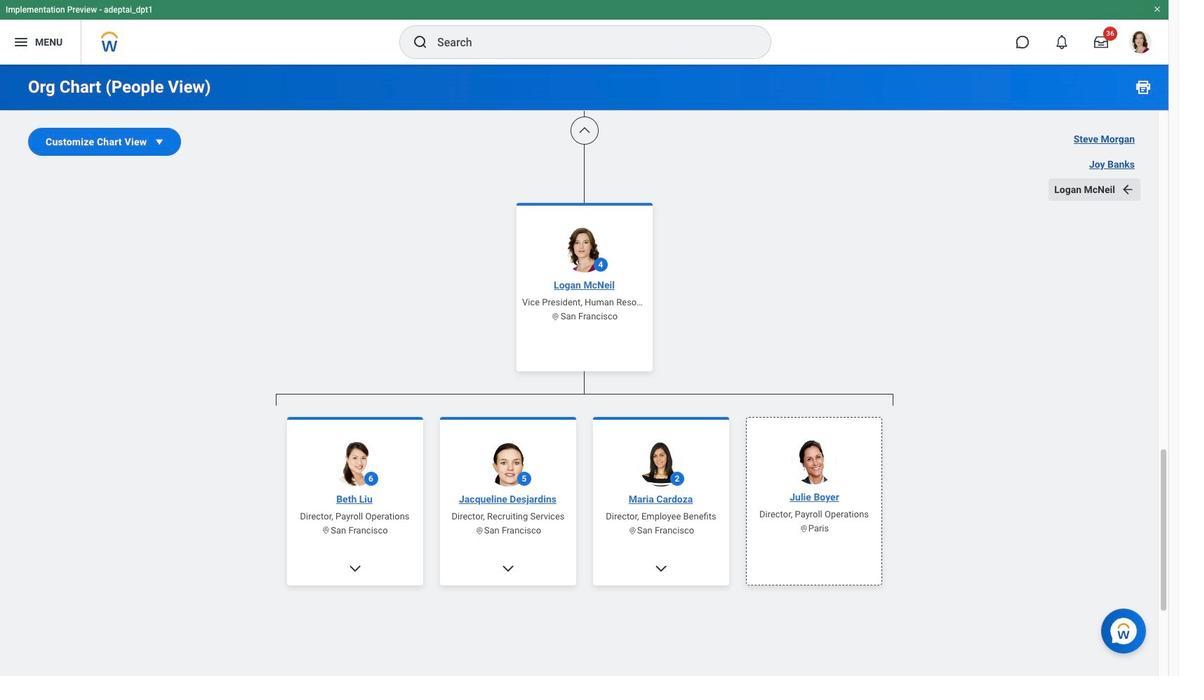 Task type: describe. For each thing, give the bounding box(es) containing it.
print org chart image
[[1135, 79, 1152, 95]]

caret down image
[[153, 135, 167, 149]]

chevron down image for location image to the left
[[501, 561, 515, 575]]

chevron up image
[[578, 124, 592, 138]]

1 horizontal spatial location image
[[551, 312, 561, 321]]

2 horizontal spatial location image
[[799, 524, 808, 533]]

0 horizontal spatial location image
[[475, 526, 484, 535]]

close environment banner image
[[1154, 5, 1162, 13]]

chevron down image for first location icon from left
[[348, 561, 362, 575]]

inbox large image
[[1095, 35, 1109, 49]]

search image
[[412, 34, 429, 51]]

logan mcneil, logan mcneil, 4 direct reports element
[[276, 406, 894, 676]]



Task type: locate. For each thing, give the bounding box(es) containing it.
chevron down image
[[654, 561, 668, 575]]

2 location image from the left
[[628, 526, 637, 535]]

Search Workday  search field
[[437, 27, 742, 58]]

notifications large image
[[1055, 35, 1069, 49]]

banner
[[0, 0, 1169, 65]]

1 chevron down image from the left
[[348, 561, 362, 575]]

0 horizontal spatial chevron down image
[[348, 561, 362, 575]]

justify image
[[13, 34, 29, 51]]

location image
[[551, 312, 561, 321], [799, 524, 808, 533], [475, 526, 484, 535]]

1 horizontal spatial location image
[[628, 526, 637, 535]]

1 location image from the left
[[322, 526, 331, 535]]

2 chevron down image from the left
[[501, 561, 515, 575]]

arrow left image
[[1121, 183, 1135, 197]]

profile logan mcneil image
[[1130, 31, 1152, 56]]

1 horizontal spatial chevron down image
[[501, 561, 515, 575]]

0 horizontal spatial location image
[[322, 526, 331, 535]]

main content
[[0, 0, 1169, 676]]

chevron down image
[[348, 561, 362, 575], [501, 561, 515, 575]]

location image
[[322, 526, 331, 535], [628, 526, 637, 535]]



Task type: vqa. For each thing, say whether or not it's contained in the screenshot.
location icon to the right
yes



